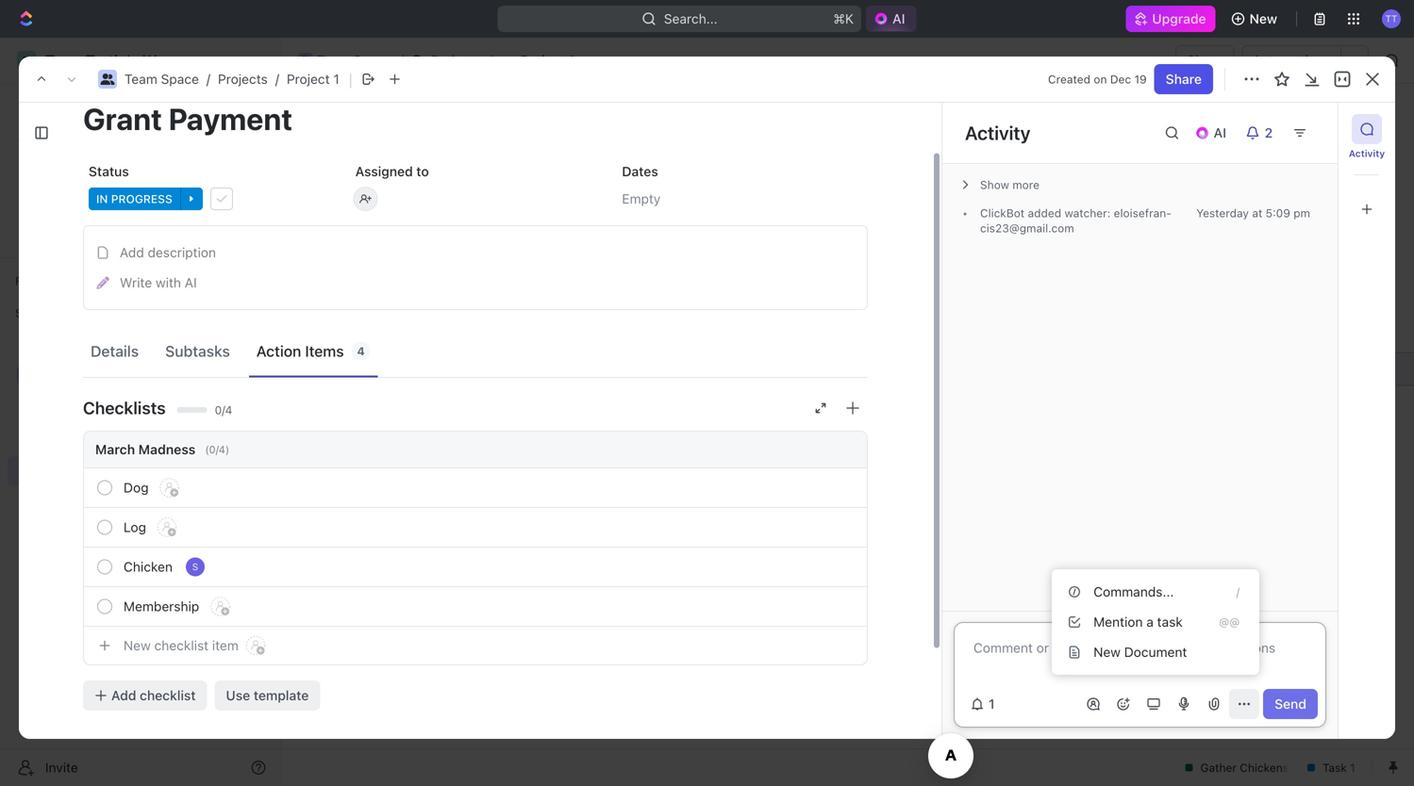 Task type: describe. For each thing, give the bounding box(es) containing it.
project inside team space / projects / project 1 |
[[287, 71, 330, 87]]

commands...
[[1094, 584, 1174, 600]]

team inside tree
[[45, 367, 78, 383]]

space inside tree
[[82, 367, 120, 383]]

list link
[[420, 170, 446, 196]]

sidebar navigation
[[0, 38, 282, 787]]

add description
[[120, 245, 216, 260]]

created on dec 19
[[1048, 73, 1147, 86]]

added
[[1028, 207, 1062, 220]]

subtasks button
[[158, 334, 238, 369]]

list
[[424, 175, 446, 191]]

document
[[1124, 645, 1187, 660]]

cis23@gmail.com
[[980, 207, 1172, 235]]

share for the share button on the right of 19
[[1166, 71, 1202, 87]]

pencil image
[[97, 277, 109, 289]]

4
[[357, 345, 365, 358]]

user group image inside tree
[[19, 370, 33, 381]]

19
[[1135, 73, 1147, 86]]

add checklist
[[111, 688, 196, 704]]

user group image
[[300, 56, 312, 65]]

hide button
[[972, 217, 1012, 240]]

write with ai
[[120, 275, 197, 291]]

upgrade
[[1152, 11, 1206, 26]]

use template button
[[215, 681, 320, 711]]

eloisefran cis23@gmail.com
[[980, 207, 1172, 235]]

automations
[[1252, 52, 1331, 68]]

spaces
[[15, 307, 55, 320]]

Search tasks... text field
[[1179, 215, 1368, 243]]

task
[[1306, 121, 1335, 137]]

1 button
[[962, 690, 1006, 720]]

use
[[226, 688, 250, 704]]

payment
[[419, 361, 473, 377]]

home link
[[8, 92, 274, 122]]

subtasks
[[165, 342, 230, 360]]

yesterday at 5:09 pm
[[1197, 207, 1310, 220]]

madness
[[138, 442, 196, 458]]

1 horizontal spatial team space
[[317, 52, 391, 68]]

dec
[[1110, 73, 1131, 86]]

/ up edit task name text field
[[400, 52, 404, 68]]

dashboards
[[45, 195, 119, 210]]

new for new
[[1250, 11, 1277, 26]]

new button
[[1223, 4, 1289, 34]]

pm
[[1294, 207, 1310, 220]]

use template
[[226, 688, 309, 704]]

new document button
[[1060, 638, 1252, 668]]

@@
[[1219, 616, 1240, 629]]

with
[[156, 275, 181, 291]]

action
[[256, 342, 301, 360]]

a
[[1147, 615, 1154, 630]]

0 horizontal spatial project 1 link
[[287, 71, 339, 87]]

project 1
[[520, 52, 575, 68]]

at
[[1252, 207, 1263, 220]]

item
[[212, 638, 239, 654]]

team inside team space / projects / project 1 |
[[125, 71, 157, 87]]

team space link for the right user group image
[[125, 71, 199, 87]]

status
[[89, 164, 129, 179]]

0/4
[[215, 404, 232, 417]]

projects inside team space / projects / project 1 |
[[218, 71, 268, 87]]

assigned
[[355, 164, 413, 179]]

description
[[148, 245, 216, 260]]

|
[[349, 70, 353, 89]]

task
[[1157, 615, 1183, 630]]

inbox
[[45, 131, 78, 146]]

team space / projects / project 1 |
[[125, 70, 353, 89]]

dates
[[622, 164, 658, 179]]

task sidebar navigation tab list
[[1346, 114, 1388, 225]]

chicken
[[124, 559, 173, 575]]

created
[[1048, 73, 1091, 86]]

action items
[[256, 342, 344, 360]]

dashboards link
[[8, 188, 274, 218]]

0 vertical spatial project
[[520, 52, 565, 68]]

add task
[[1278, 121, 1335, 137]]

invite
[[45, 760, 78, 776]]

new for new checklist item
[[124, 638, 151, 654]]

add for add description
[[120, 245, 144, 260]]

favorites
[[15, 275, 65, 288]]

mention
[[1094, 615, 1143, 630]]

checklist for add
[[140, 688, 196, 704]]

assignees
[[786, 222, 842, 235]]

clickbot
[[980, 207, 1025, 220]]

home
[[45, 99, 81, 114]]

new document
[[1094, 645, 1187, 660]]



Task type: locate. For each thing, give the bounding box(es) containing it.
2 vertical spatial 1
[[989, 697, 995, 712]]

dog
[[124, 480, 149, 496]]

team space link for user group image within tree
[[45, 360, 270, 391]]

write with ai button
[[90, 268, 861, 298]]

team up 'home' link at the left of page
[[125, 71, 157, 87]]

space inside team space / projects / project 1 |
[[161, 71, 199, 87]]

add task button
[[1267, 114, 1346, 144]]

1 horizontal spatial new
[[1094, 645, 1121, 660]]

1 vertical spatial user group image
[[19, 370, 33, 381]]

new down membership on the left bottom
[[124, 638, 151, 654]]

add left task at the right top
[[1278, 121, 1303, 137]]

2 vertical spatial add
[[111, 688, 136, 704]]

on
[[1094, 73, 1107, 86]]

space down details
[[82, 367, 120, 383]]

send
[[1275, 697, 1307, 712]]

1 horizontal spatial team
[[125, 71, 157, 87]]

project 1 link down user group icon on the left of page
[[287, 71, 339, 87]]

2 vertical spatial team
[[45, 367, 78, 383]]

add for add task
[[1278, 121, 1303, 137]]

send button
[[1263, 690, 1318, 720]]

add for add checklist
[[111, 688, 136, 704]]

share right 19
[[1166, 71, 1202, 87]]

1 horizontal spatial 1
[[568, 52, 575, 68]]

projects inside tree
[[57, 400, 106, 415]]

add down new checklist item
[[111, 688, 136, 704]]

tree
[[8, 328, 274, 583]]

activity inside task sidebar navigation tab list
[[1349, 148, 1385, 159]]

grant payment
[[380, 361, 473, 377]]

0 horizontal spatial 1
[[333, 71, 339, 87]]

1 vertical spatial checklist
[[140, 688, 196, 704]]

0 horizontal spatial space
[[82, 367, 120, 383]]

0 horizontal spatial team
[[45, 367, 78, 383]]

projects
[[431, 52, 481, 68], [218, 71, 268, 87], [57, 400, 106, 415]]

share
[[1187, 52, 1223, 68], [1166, 71, 1202, 87]]

2 vertical spatial projects
[[57, 400, 106, 415]]

1 inside button
[[989, 697, 995, 712]]

template
[[254, 688, 309, 704]]

team space link inside tree
[[45, 360, 270, 391]]

/ left |
[[275, 71, 279, 87]]

new checklist item
[[124, 638, 239, 654]]

team
[[317, 52, 350, 68], [125, 71, 157, 87], [45, 367, 78, 383]]

board link
[[348, 170, 389, 196]]

checklist for new
[[154, 638, 209, 654]]

table link
[[638, 170, 675, 196]]

(0/4)
[[205, 444, 229, 456]]

project up edit task name text field
[[520, 52, 565, 68]]

1 vertical spatial 1
[[333, 71, 339, 87]]

space
[[353, 52, 391, 68], [161, 71, 199, 87], [82, 367, 120, 383]]

1 vertical spatial team
[[125, 71, 157, 87]]

1
[[568, 52, 575, 68], [333, 71, 339, 87], [989, 697, 995, 712]]

0 horizontal spatial user group image
[[19, 370, 33, 381]]

favorites button
[[8, 270, 84, 292]]

2 vertical spatial space
[[82, 367, 120, 383]]

project 1 link up edit task name text field
[[497, 49, 579, 72]]

table
[[642, 175, 675, 191]]

1 vertical spatial add
[[120, 245, 144, 260]]

grant payment link
[[376, 356, 654, 383]]

hide
[[979, 222, 1004, 235]]

project down user group icon on the left of page
[[287, 71, 330, 87]]

share button right 19
[[1155, 64, 1213, 94]]

/
[[400, 52, 404, 68], [489, 52, 493, 68], [206, 71, 210, 87], [275, 71, 279, 87], [1236, 586, 1240, 599]]

details
[[91, 342, 139, 360]]

1 vertical spatial projects
[[218, 71, 268, 87]]

grant
[[380, 361, 415, 377]]

add description button
[[90, 238, 861, 268]]

0 vertical spatial projects
[[431, 52, 481, 68]]

items
[[305, 342, 344, 360]]

team space inside sidebar navigation
[[45, 367, 120, 383]]

checklist inside button
[[140, 688, 196, 704]]

tree containing team space
[[8, 328, 274, 583]]

checklist down new checklist item
[[140, 688, 196, 704]]

activity inside task sidebar content section
[[965, 122, 1031, 144]]

0 horizontal spatial project
[[287, 71, 330, 87]]

upgrade link
[[1126, 6, 1216, 32]]

share button
[[1176, 45, 1234, 75], [1155, 64, 1213, 94]]

1 horizontal spatial activity
[[1349, 148, 1385, 159]]

0 horizontal spatial new
[[124, 638, 151, 654]]

2 horizontal spatial new
[[1250, 11, 1277, 26]]

1 horizontal spatial project
[[520, 52, 565, 68]]

team space
[[317, 52, 391, 68], [45, 367, 120, 383]]

checklists
[[83, 398, 166, 418]]

membership
[[124, 599, 199, 615]]

project
[[520, 52, 565, 68], [287, 71, 330, 87]]

assignees button
[[763, 217, 851, 240]]

activity
[[965, 122, 1031, 144], [1349, 148, 1385, 159]]

new up automations
[[1250, 11, 1277, 26]]

ai
[[185, 275, 197, 291]]

1 vertical spatial team space
[[45, 367, 120, 383]]

⌘k
[[833, 11, 854, 26]]

0 vertical spatial 1
[[568, 52, 575, 68]]

team up |
[[317, 52, 350, 68]]

1 vertical spatial space
[[161, 71, 199, 87]]

yesterday
[[1197, 207, 1249, 220]]

1 vertical spatial share
[[1166, 71, 1202, 87]]

added watcher:
[[1025, 207, 1114, 220]]

to
[[416, 164, 429, 179]]

add up write
[[120, 245, 144, 260]]

share for the share button under upgrade
[[1187, 52, 1223, 68]]

tree inside sidebar navigation
[[8, 328, 274, 583]]

0 horizontal spatial team space
[[45, 367, 120, 383]]

automations button
[[1243, 46, 1341, 75]]

new down mention
[[1094, 645, 1121, 660]]

space up 'home' link at the left of page
[[161, 71, 199, 87]]

0 vertical spatial activity
[[965, 122, 1031, 144]]

1 vertical spatial activity
[[1349, 148, 1385, 159]]

checklist left the item
[[154, 638, 209, 654]]

team left "details" button
[[45, 367, 78, 383]]

1 vertical spatial project
[[287, 71, 330, 87]]

1 horizontal spatial space
[[161, 71, 199, 87]]

1 horizontal spatial project 1 link
[[497, 49, 579, 72]]

march madness (0/4)
[[95, 442, 229, 458]]

mention a task
[[1094, 615, 1183, 630]]

/ up 'home' link at the left of page
[[206, 71, 210, 87]]

2 horizontal spatial team
[[317, 52, 350, 68]]

user group image down spaces
[[19, 370, 33, 381]]

project 1 link
[[497, 49, 579, 72], [287, 71, 339, 87]]

1 horizontal spatial user group image
[[100, 74, 115, 85]]

march
[[95, 442, 135, 458]]

2 horizontal spatial projects
[[431, 52, 481, 68]]

share down upgrade
[[1187, 52, 1223, 68]]

team space up |
[[317, 52, 391, 68]]

add checklist button
[[83, 681, 207, 711]]

1 horizontal spatial projects
[[218, 71, 268, 87]]

inbox link
[[8, 124, 274, 154]]

write
[[120, 275, 152, 291]]

assigned to
[[355, 164, 429, 179]]

0 vertical spatial user group image
[[100, 74, 115, 85]]

space right user group icon on the left of page
[[353, 52, 391, 68]]

0 vertical spatial team
[[317, 52, 350, 68]]

0 horizontal spatial activity
[[965, 122, 1031, 144]]

search...
[[664, 11, 718, 26]]

new for new document
[[1094, 645, 1121, 660]]

new
[[1250, 11, 1277, 26], [124, 638, 151, 654], [1094, 645, 1121, 660]]

0 vertical spatial space
[[353, 52, 391, 68]]

0 vertical spatial checklist
[[154, 638, 209, 654]]

projects link
[[407, 49, 486, 72], [218, 71, 268, 87], [57, 392, 221, 423]]

task sidebar content section
[[942, 103, 1338, 740]]

share button down upgrade
[[1176, 45, 1234, 75]]

Edit task name text field
[[83, 101, 868, 137]]

details button
[[83, 334, 146, 369]]

2 horizontal spatial 1
[[989, 697, 995, 712]]

1 inside team space / projects / project 1 |
[[333, 71, 339, 87]]

team space down details
[[45, 367, 120, 383]]

0 vertical spatial team space
[[317, 52, 391, 68]]

log
[[124, 520, 146, 535]]

user group image up 'home' link at the left of page
[[100, 74, 115, 85]]

watcher:
[[1065, 207, 1111, 220]]

/ up @@
[[1236, 586, 1240, 599]]

/ left project 1
[[489, 52, 493, 68]]

0 horizontal spatial projects
[[57, 400, 106, 415]]

0 vertical spatial add
[[1278, 121, 1303, 137]]

2 horizontal spatial space
[[353, 52, 391, 68]]

user group image
[[100, 74, 115, 85], [19, 370, 33, 381]]

5:09
[[1266, 207, 1291, 220]]

board
[[352, 175, 389, 191]]

0 vertical spatial share
[[1187, 52, 1223, 68]]



Task type: vqa. For each thing, say whether or not it's contained in the screenshot.
New Document 'button'
yes



